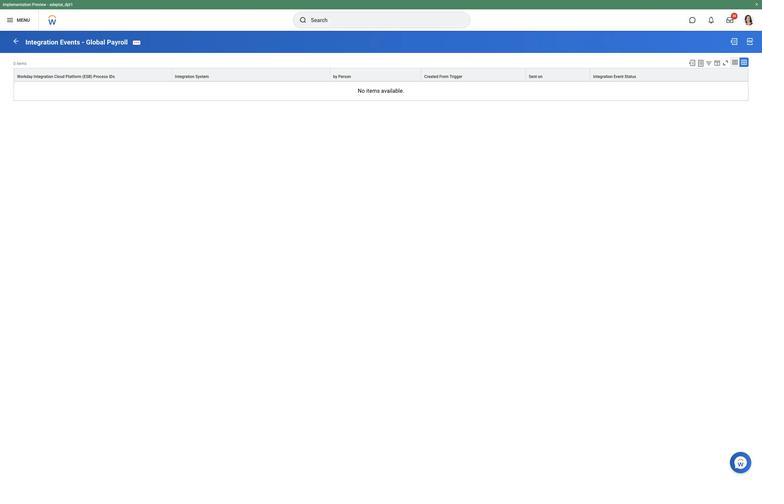Task type: locate. For each thing, give the bounding box(es) containing it.
export to excel image
[[731, 38, 739, 46], [689, 59, 696, 67]]

export to excel image for view printable version (pdf) icon
[[731, 38, 739, 46]]

integration for integration events - global payroll
[[25, 38, 58, 46]]

1 horizontal spatial items
[[367, 88, 380, 94]]

created from trigger button
[[422, 68, 526, 81]]

status
[[625, 74, 637, 79]]

implementation
[[3, 2, 31, 7]]

1 vertical spatial items
[[367, 88, 380, 94]]

global
[[86, 38, 105, 46]]

process
[[93, 74, 108, 79]]

notifications large image
[[709, 17, 715, 23]]

by person
[[333, 74, 351, 79]]

(esb)
[[82, 74, 92, 79]]

integration for integration system
[[175, 74, 195, 79]]

integration left event
[[594, 74, 613, 79]]

no items available.
[[358, 88, 405, 94]]

row inside integration events - global payroll main content
[[14, 68, 749, 81]]

system
[[196, 74, 209, 79]]

row
[[14, 68, 749, 81]]

created from trigger
[[425, 74, 463, 79]]

items for no
[[367, 88, 380, 94]]

1 horizontal spatial -
[[82, 38, 84, 46]]

- inside main content
[[82, 38, 84, 46]]

ids
[[109, 74, 115, 79]]

0 horizontal spatial items
[[17, 61, 27, 66]]

1 vertical spatial export to excel image
[[689, 59, 696, 67]]

created
[[425, 74, 439, 79]]

integration system
[[175, 74, 209, 79]]

integration events - global payroll main content
[[0, 31, 763, 107]]

select to filter grid data image
[[706, 60, 713, 67]]

platform
[[66, 74, 81, 79]]

1 vertical spatial -
[[82, 38, 84, 46]]

0 horizontal spatial -
[[47, 2, 49, 7]]

export to excel image left export to worksheets image
[[689, 59, 696, 67]]

items for 0
[[17, 61, 27, 66]]

items right 0
[[17, 61, 27, 66]]

cloud
[[54, 74, 65, 79]]

items
[[17, 61, 27, 66], [367, 88, 380, 94]]

export to excel image left view printable version (pdf) icon
[[731, 38, 739, 46]]

-
[[47, 2, 49, 7], [82, 38, 84, 46]]

search image
[[299, 16, 307, 24]]

0 vertical spatial export to excel image
[[731, 38, 739, 46]]

integration left system
[[175, 74, 195, 79]]

- left global
[[82, 38, 84, 46]]

- inside menu banner
[[47, 2, 49, 7]]

from
[[440, 74, 449, 79]]

- right the preview
[[47, 2, 49, 7]]

justify image
[[6, 16, 14, 24]]

table image
[[732, 59, 739, 66]]

toolbar
[[686, 58, 749, 68]]

- for adeptai_dpt1
[[47, 2, 49, 7]]

payroll
[[107, 38, 128, 46]]

0 horizontal spatial export to excel image
[[689, 59, 696, 67]]

integration events - global payroll
[[25, 38, 128, 46]]

1 horizontal spatial export to excel image
[[731, 38, 739, 46]]

items right no
[[367, 88, 380, 94]]

integration for integration event status
[[594, 74, 613, 79]]

integration
[[25, 38, 58, 46], [34, 74, 53, 79], [175, 74, 195, 79], [594, 74, 613, 79]]

0 vertical spatial items
[[17, 61, 27, 66]]

0 vertical spatial -
[[47, 2, 49, 7]]

preview
[[32, 2, 46, 7]]

integration right previous page "icon"
[[25, 38, 58, 46]]

person
[[339, 74, 351, 79]]

export to excel image for export to worksheets image
[[689, 59, 696, 67]]

row containing workday integration cloud platform (esb) process ids
[[14, 68, 749, 81]]

view printable version (pdf) image
[[747, 38, 755, 46]]

toolbar inside integration events - global payroll main content
[[686, 58, 749, 68]]



Task type: describe. For each thing, give the bounding box(es) containing it.
sent
[[529, 74, 537, 79]]

integration system button
[[172, 68, 330, 81]]

integration events - global payroll link
[[25, 38, 128, 46]]

adeptai_dpt1
[[50, 2, 73, 7]]

click to view/edit grid preferences image
[[714, 59, 722, 67]]

available.
[[382, 88, 405, 94]]

- for global
[[82, 38, 84, 46]]

events
[[60, 38, 80, 46]]

30
[[733, 14, 737, 18]]

Search Workday  search field
[[311, 13, 457, 27]]

previous page image
[[12, 37, 20, 45]]

implementation preview -   adeptai_dpt1
[[3, 2, 73, 7]]

by person button
[[330, 68, 421, 81]]

sent on button
[[526, 68, 590, 81]]

menu
[[17, 17, 30, 23]]

trigger
[[450, 74, 463, 79]]

fullscreen image
[[723, 59, 730, 67]]

workday integration cloud platform (esb) process ids button
[[14, 68, 172, 81]]

menu banner
[[0, 0, 763, 31]]

close environment banner image
[[755, 2, 759, 6]]

integration event status
[[594, 74, 637, 79]]

integration event status button
[[591, 68, 749, 81]]

sent on
[[529, 74, 543, 79]]

inbox large image
[[727, 17, 734, 23]]

0 items
[[13, 61, 27, 66]]

no
[[358, 88, 365, 94]]

profile logan mcneil image
[[744, 15, 755, 27]]

by
[[333, 74, 338, 79]]

on
[[538, 74, 543, 79]]

30 button
[[723, 13, 738, 27]]

event
[[614, 74, 624, 79]]

expand table image
[[741, 59, 748, 66]]

menu button
[[0, 9, 39, 31]]

integration left cloud on the top of page
[[34, 74, 53, 79]]

workday integration cloud platform (esb) process ids
[[17, 74, 115, 79]]

workday
[[17, 74, 33, 79]]

0
[[13, 61, 16, 66]]

export to worksheets image
[[697, 59, 706, 67]]



Task type: vqa. For each thing, say whether or not it's contained in the screenshot.
the left Date
no



